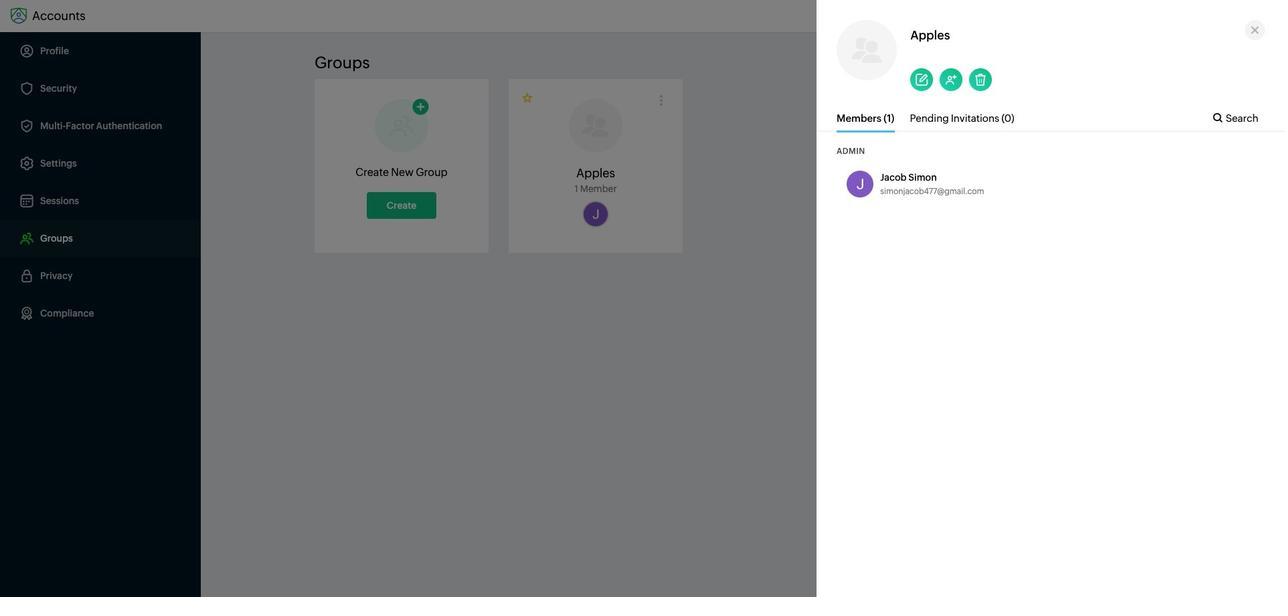 Task type: locate. For each thing, give the bounding box(es) containing it.
search image
[[1213, 113, 1222, 123]]

makeprimary image
[[522, 92, 534, 104]]



Task type: vqa. For each thing, say whether or not it's contained in the screenshot.
search image
yes



